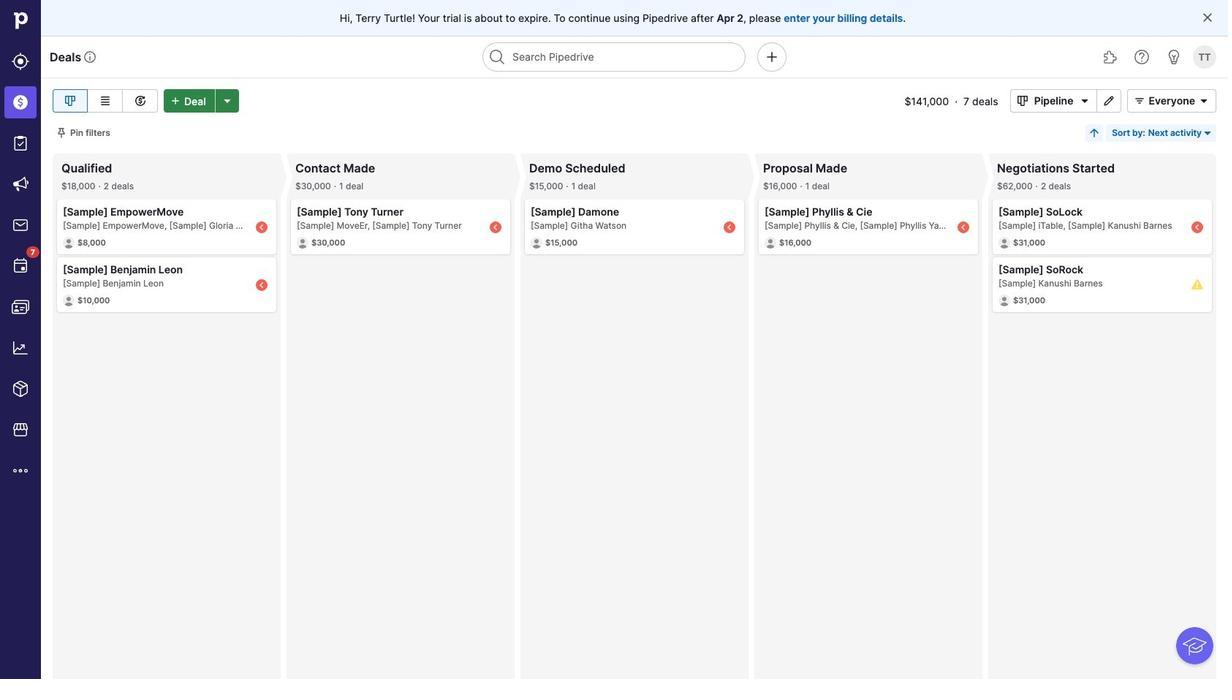 Task type: describe. For each thing, give the bounding box(es) containing it.
deals image
[[12, 94, 29, 111]]

pipeline image
[[61, 92, 79, 110]]

quick help image
[[1133, 48, 1151, 66]]

2 color primary image from the left
[[1077, 95, 1094, 107]]

sales assistant image
[[1165, 48, 1183, 66]]

list image
[[96, 92, 114, 110]]

campaigns image
[[12, 175, 29, 193]]

home image
[[10, 10, 31, 31]]

1 color primary image from the left
[[1014, 95, 1031, 107]]

info image
[[84, 51, 96, 63]]

forecast image
[[131, 92, 149, 110]]



Task type: locate. For each thing, give the bounding box(es) containing it.
sales inbox image
[[12, 216, 29, 234]]

color primary image
[[1014, 95, 1031, 107], [1077, 95, 1094, 107], [1131, 95, 1149, 107]]

add deal element
[[164, 89, 239, 113]]

projects image
[[12, 135, 29, 152]]

1 horizontal spatial color primary image
[[1077, 95, 1094, 107]]

menu item
[[0, 82, 41, 123]]

color primary image
[[1202, 12, 1214, 23], [1195, 95, 1213, 107], [56, 127, 67, 139], [1202, 127, 1214, 139]]

color undefined image
[[12, 257, 29, 275]]

0 horizontal spatial color primary image
[[1014, 95, 1031, 107]]

marketplace image
[[12, 421, 29, 439]]

more image
[[12, 462, 29, 480]]

quick add image
[[763, 48, 781, 66]]

leads image
[[12, 53, 29, 70]]

color primary inverted image
[[167, 95, 184, 107]]

menu
[[0, 0, 41, 679]]

Search Pipedrive field
[[483, 42, 746, 72]]

knowledge center bot, also known as kc bot is an onboarding assistant that allows you to see the list of onboarding items in one place for quick and easy reference. this improves your in-app experience. image
[[1177, 628, 1214, 665]]

add deal options image
[[218, 95, 236, 107]]

2 horizontal spatial color primary image
[[1131, 95, 1149, 107]]

edit pipeline image
[[1101, 95, 1118, 107]]

insights image
[[12, 339, 29, 357]]

products image
[[12, 380, 29, 398]]

change order image
[[1089, 127, 1101, 139]]

3 color primary image from the left
[[1131, 95, 1149, 107]]

contacts image
[[12, 298, 29, 316]]



Task type: vqa. For each thing, say whether or not it's contained in the screenshot.
menu in the left of the page
yes



